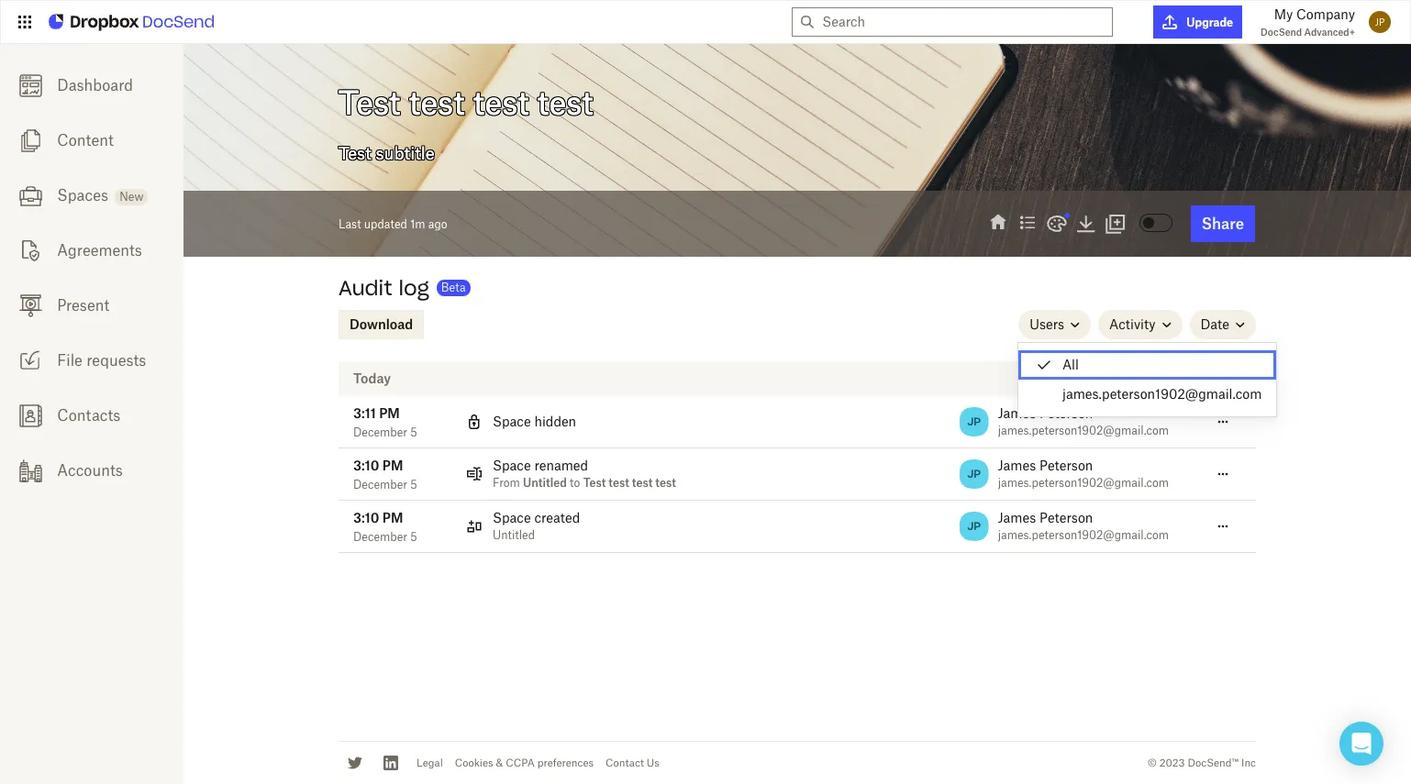 Task type: vqa. For each thing, say whether or not it's contained in the screenshot.
'Owner'
no



Task type: describe. For each thing, give the bounding box(es) containing it.
3:11
[[353, 406, 376, 421]]

space created untitled
[[493, 510, 580, 542]]

to
[[570, 476, 580, 490]]

legal
[[417, 757, 443, 770]]

james peterson james.peterson1902@gmail.com for 3:10 pm
[[998, 510, 1169, 542]]

3:10 for space renamed
[[353, 458, 379, 473]]

3 test from the left
[[655, 476, 676, 490]]

agreements link
[[0, 223, 183, 278]]

3:11 pm december 5
[[353, 406, 417, 439]]

ago
[[428, 217, 447, 231]]

peterson for 3:10 pm
[[1039, 510, 1093, 526]]

contact us
[[606, 757, 659, 770]]

space for space renamed from untitled to test test test test
[[493, 458, 531, 473]]

new
[[120, 190, 143, 204]]

preferences
[[537, 757, 594, 770]]

2 test from the left
[[632, 476, 653, 490]]

3:10 pm december 5 for space created
[[353, 510, 417, 544]]

file requests link
[[0, 333, 183, 388]]

2 james peterson james.peterson1902@gmail.com from the top
[[998, 458, 1169, 490]]

untitled inside space created untitled
[[493, 528, 535, 542]]

upgrade
[[1187, 15, 1233, 29]]

sidebar dashboard image
[[19, 74, 42, 97]]

cookies
[[455, 757, 493, 770]]

dashboard link
[[0, 58, 183, 113]]

space hidden
[[493, 414, 576, 429]]

company
[[1296, 6, 1355, 22]]

agreements
[[57, 241, 142, 260]]

hidden
[[534, 414, 576, 429]]

sidebar ndas image
[[19, 239, 42, 262]]

last
[[339, 217, 361, 231]]

docsend™
[[1188, 757, 1239, 770]]

accounts
[[57, 461, 123, 480]]

2 peterson from the top
[[1039, 458, 1093, 473]]

cookies & ccpa preferences link
[[455, 757, 594, 770]]

today
[[353, 371, 391, 386]]

pm inside 3:11 pm december 5
[[379, 406, 400, 421]]

pm for space renamed
[[382, 458, 403, 473]]

my company docsend advanced+
[[1261, 6, 1355, 38]]

1m
[[410, 217, 425, 231]]

1 test from the left
[[609, 476, 629, 490]]

legal link
[[417, 757, 443, 770]]

docsend
[[1261, 27, 1302, 38]]

log
[[399, 275, 429, 301]]

james peterson james.peterson1902@gmail.com for 3:11 pm
[[998, 406, 1169, 438]]

upgrade image
[[1163, 15, 1177, 29]]

3:10 pm december 5 for space renamed
[[353, 458, 417, 492]]

sidebar accounts image
[[19, 459, 42, 482]]

dashboard
[[57, 76, 133, 94]]

&
[[496, 757, 503, 770]]

space for space created untitled
[[493, 510, 531, 526]]

sidebar spaces image
[[19, 184, 42, 207]]

renamed
[[534, 458, 588, 473]]

present link
[[0, 278, 183, 333]]

ccpa
[[506, 757, 535, 770]]

sidebar contacts image
[[19, 404, 42, 427]]

file
[[57, 351, 82, 370]]



Task type: locate. For each thing, give the bounding box(es) containing it.
0 horizontal spatial test
[[609, 476, 629, 490]]

1 vertical spatial james
[[998, 458, 1036, 473]]

1 peterson from the top
[[1039, 406, 1093, 421]]

untitled down created on the bottom of the page
[[493, 528, 535, 542]]

james
[[998, 406, 1036, 421], [998, 458, 1036, 473], [998, 510, 1036, 526]]

0 vertical spatial 3:10 pm december 5
[[353, 458, 417, 492]]

untitled
[[523, 476, 567, 490], [493, 528, 535, 542]]

test
[[583, 476, 606, 490]]

1 vertical spatial pm
[[382, 458, 403, 473]]

2 space from the top
[[493, 458, 531, 473]]

©
[[1148, 757, 1157, 770]]

spaces new
[[57, 186, 143, 205]]

1 james peterson james.peterson1902@gmail.com from the top
[[998, 406, 1169, 438]]

space renamed from untitled to test test test test
[[493, 458, 676, 490]]

james for 3:11 pm
[[998, 406, 1036, 421]]

0 vertical spatial untitled
[[523, 476, 567, 490]]

content
[[57, 131, 113, 150]]

space down from
[[493, 510, 531, 526]]

0 vertical spatial space
[[493, 414, 531, 429]]

james peterson james.peterson1902@gmail.com
[[998, 406, 1169, 438], [998, 458, 1169, 490], [998, 510, 1169, 542]]

beta
[[441, 281, 466, 295]]

2 vertical spatial december
[[353, 530, 407, 544]]

accounts link
[[0, 443, 183, 498]]

1 december from the top
[[353, 426, 407, 439]]

james.peterson1902@gmail.com
[[1062, 386, 1262, 402], [998, 424, 1169, 438], [998, 476, 1169, 490], [998, 528, 1169, 542]]

share button
[[1191, 206, 1255, 242]]

created
[[534, 510, 580, 526]]

present
[[57, 296, 109, 315]]

0 vertical spatial pm
[[379, 406, 400, 421]]

2023
[[1159, 757, 1185, 770]]

1 vertical spatial 5
[[410, 478, 417, 492]]

0 vertical spatial james peterson james.peterson1902@gmail.com
[[998, 406, 1169, 438]]

share
[[1202, 215, 1244, 233]]

test
[[609, 476, 629, 490], [632, 476, 653, 490], [655, 476, 676, 490]]

5
[[410, 426, 417, 439], [410, 478, 417, 492], [410, 530, 417, 544]]

download
[[350, 317, 413, 332]]

file requests
[[57, 351, 146, 370]]

my
[[1274, 6, 1293, 22]]

2 vertical spatial 5
[[410, 530, 417, 544]]

december for space created
[[353, 530, 407, 544]]

pm for space created
[[382, 510, 403, 526]]

2 vertical spatial peterson
[[1039, 510, 1093, 526]]

peterson for 3:11 pm
[[1039, 406, 1093, 421]]

2 vertical spatial james
[[998, 510, 1036, 526]]

us
[[647, 757, 659, 770]]

space inside space renamed from untitled to test test test test
[[493, 458, 531, 473]]

1 5 from the top
[[410, 426, 417, 439]]

space up from
[[493, 458, 531, 473]]

0 vertical spatial peterson
[[1039, 406, 1093, 421]]

requests
[[86, 351, 146, 370]]

download button
[[339, 310, 424, 339]]

0 vertical spatial 5
[[410, 426, 417, 439]]

3 james from the top
[[998, 510, 1036, 526]]

0 vertical spatial december
[[353, 426, 407, 439]]

audit log image
[[1016, 212, 1038, 234]]

1 vertical spatial 3:10
[[353, 510, 379, 526]]

1 vertical spatial james peterson james.peterson1902@gmail.com
[[998, 458, 1169, 490]]

contacts
[[57, 406, 121, 425]]

content link
[[0, 113, 183, 168]]

all
[[1062, 357, 1079, 372]]

3:10 pm december 5
[[353, 458, 417, 492], [353, 510, 417, 544]]

3:10 for space created
[[353, 510, 379, 526]]

2 vertical spatial pm
[[382, 510, 403, 526]]

contact
[[606, 757, 644, 770]]

2 3:10 from the top
[[353, 510, 379, 526]]

inc
[[1241, 757, 1256, 770]]

5 for space renamed
[[410, 478, 417, 492]]

last updated 1m ago
[[339, 217, 447, 231]]

1 3:10 pm december 5 from the top
[[353, 458, 417, 492]]

1 vertical spatial space
[[493, 458, 531, 473]]

space for space hidden
[[493, 414, 531, 429]]

untitled down renamed
[[523, 476, 567, 490]]

1 vertical spatial untitled
[[493, 528, 535, 542]]

all radio item
[[1018, 350, 1277, 380]]

3 december from the top
[[353, 530, 407, 544]]

users
[[1030, 317, 1064, 332]]

james for 3:10 pm
[[998, 510, 1036, 526]]

space left the hidden
[[493, 414, 531, 429]]

5 for space created
[[410, 530, 417, 544]]

december for space renamed
[[353, 478, 407, 492]]

pm
[[379, 406, 400, 421], [382, 458, 403, 473], [382, 510, 403, 526]]

space inside space created untitled
[[493, 510, 531, 526]]

contact us link
[[606, 757, 659, 770]]

updated
[[364, 217, 407, 231]]

2 3:10 pm december 5 from the top
[[353, 510, 417, 544]]

december
[[353, 426, 407, 439], [353, 478, 407, 492], [353, 530, 407, 544]]

3 5 from the top
[[410, 530, 417, 544]]

© 2023 docsend™ inc
[[1148, 757, 1256, 770]]

december inside 3:11 pm december 5
[[353, 426, 407, 439]]

3:10
[[353, 458, 379, 473], [353, 510, 379, 526]]

1 vertical spatial december
[[353, 478, 407, 492]]

receive image
[[19, 349, 42, 372]]

3 james peterson james.peterson1902@gmail.com from the top
[[998, 510, 1169, 542]]

0 vertical spatial james
[[998, 406, 1036, 421]]

3 space from the top
[[493, 510, 531, 526]]

audit
[[339, 275, 392, 301]]

5 inside 3:11 pm december 5
[[410, 426, 417, 439]]

2 december from the top
[[353, 478, 407, 492]]

2 james from the top
[[998, 458, 1036, 473]]

peterson
[[1039, 406, 1093, 421], [1039, 458, 1093, 473], [1039, 510, 1093, 526]]

untitled inside space renamed from untitled to test test test test
[[523, 476, 567, 490]]

2 5 from the top
[[410, 478, 417, 492]]

audit log
[[339, 275, 429, 301]]

3 peterson from the top
[[1039, 510, 1093, 526]]

1 space from the top
[[493, 414, 531, 429]]

2 vertical spatial space
[[493, 510, 531, 526]]

1 3:10 from the top
[[353, 458, 379, 473]]

1 james from the top
[[998, 406, 1036, 421]]

2 vertical spatial james peterson james.peterson1902@gmail.com
[[998, 510, 1169, 542]]

1 vertical spatial peterson
[[1039, 458, 1093, 473]]

contacts link
[[0, 388, 183, 443]]

1 vertical spatial 3:10 pm december 5
[[353, 510, 417, 544]]

0 vertical spatial 3:10
[[353, 458, 379, 473]]

upgrade button
[[1154, 6, 1242, 39]]

cookies & ccpa preferences
[[455, 757, 594, 770]]

advanced+
[[1304, 27, 1355, 38]]

2 horizontal spatial test
[[655, 476, 676, 490]]

space
[[493, 414, 531, 429], [493, 458, 531, 473], [493, 510, 531, 526]]

users button
[[1019, 310, 1091, 339]]

sidebar documents image
[[19, 129, 42, 152]]

from
[[493, 476, 520, 490]]

1 horizontal spatial test
[[632, 476, 653, 490]]

spaces
[[57, 186, 108, 205]]

home image
[[987, 212, 1009, 234]]

sidebar present image
[[19, 294, 42, 317]]



